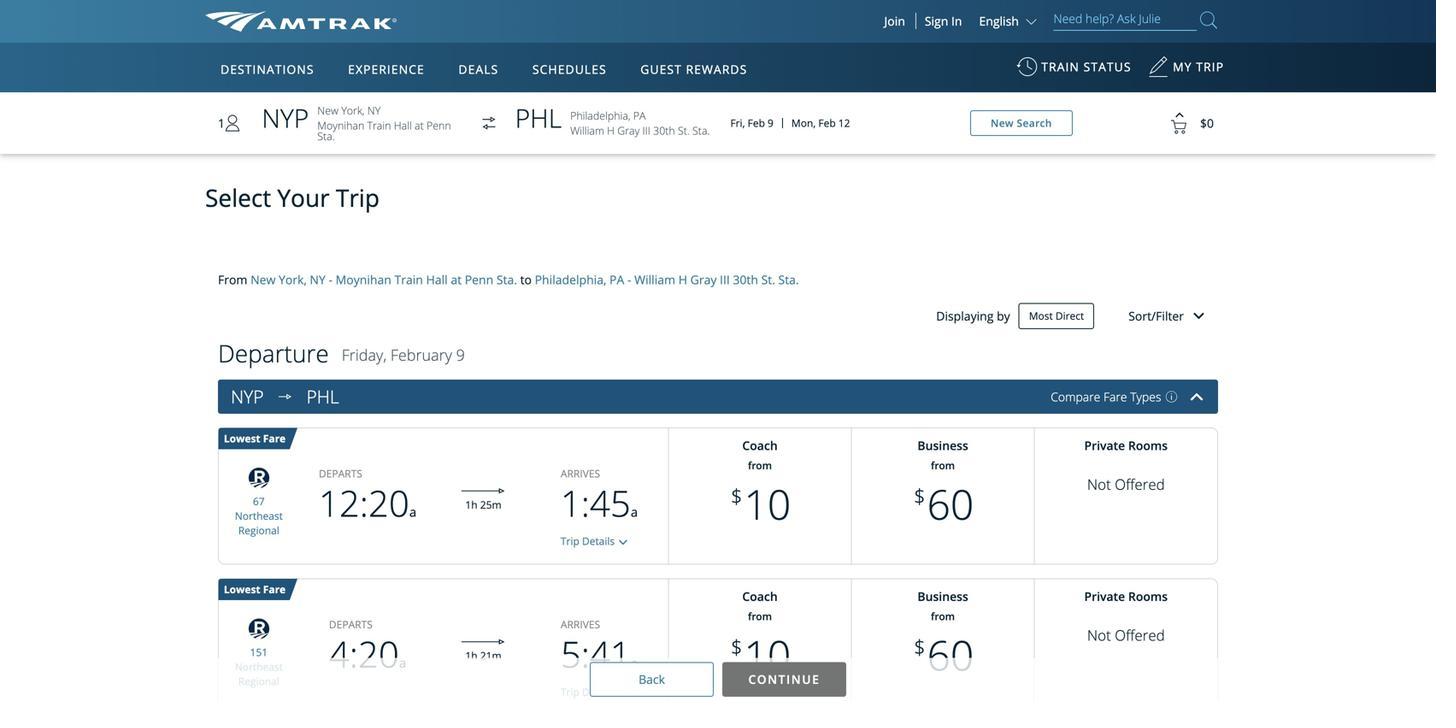 Task type: locate. For each thing, give the bounding box(es) containing it.
0 horizontal spatial at
[[415, 118, 424, 132]]

mon, feb 12
[[792, 116, 850, 130]]

1 lowest fare from the top
[[224, 431, 286, 446]]

0 vertical spatial phl
[[515, 100, 562, 136]]

at left the to
[[451, 272, 462, 288]]

departs
[[319, 467, 362, 481], [329, 618, 373, 632]]

arrives inside arrives 1:45 a
[[561, 467, 600, 481]]

my trip button
[[1149, 50, 1225, 92]]

feb left the 12
[[819, 116, 836, 130]]

moynihan
[[317, 118, 365, 132], [336, 272, 392, 288]]

1 vertical spatial regional
[[238, 674, 279, 688]]

0 horizontal spatial york,
[[279, 272, 307, 288]]

new inside dropdown button
[[991, 116, 1014, 130]]

york, down the experience popup button
[[341, 103, 365, 118]]

1 1h from the top
[[466, 498, 478, 512]]

from
[[218, 272, 247, 288]]

regional down 67
[[238, 523, 279, 537]]

1 horizontal spatial train
[[395, 272, 423, 288]]

fare down new york, ny heading
[[263, 431, 286, 446]]

1 northeast regional train icon image from the top
[[242, 464, 276, 492]]

application
[[269, 143, 679, 382]]

lowest for 12:20
[[224, 431, 261, 446]]

0 vertical spatial william
[[570, 123, 604, 138]]

guest rewards
[[641, 61, 748, 77]]

northeast regional link
[[235, 509, 283, 537], [235, 660, 283, 688]]

regional inside the 67 northeast regional
[[238, 523, 279, 537]]

arrives for 1:45
[[561, 467, 600, 481]]

0 vertical spatial hall
[[394, 118, 412, 132]]

fare up 151 on the left
[[263, 582, 286, 597]]

1h left 25m
[[466, 498, 478, 512]]

expand image
[[1191, 393, 1204, 401]]

penn inside nyp new york, ny moynihan train hall at penn sta.
[[427, 118, 451, 132]]

1 horizontal spatial feb
[[819, 116, 836, 130]]

1 arrives from the top
[[561, 467, 600, 481]]

0 horizontal spatial feb
[[748, 116, 765, 130]]

iii inside phl philadelphia, pa william h gray iii 30th st. sta.
[[643, 123, 651, 138]]

my
[[1173, 59, 1193, 75]]

philadelphia, inside phl philadelphia, pa william h gray iii 30th st. sta.
[[570, 108, 631, 123]]

select image down 1:45
[[615, 534, 632, 551]]

regional down 151 on the left
[[238, 674, 279, 688]]

new right from
[[251, 272, 276, 288]]

2 northeast regional train icon image from the top
[[242, 615, 276, 643]]

2 horizontal spatial new
[[991, 116, 1014, 130]]

most direct
[[1029, 309, 1084, 323]]

67 northeast regional
[[235, 494, 283, 537]]

1:45
[[561, 479, 631, 528]]

0 horizontal spatial phl
[[307, 384, 339, 409]]

0 vertical spatial iii
[[643, 123, 651, 138]]

1 horizontal spatial h
[[679, 272, 688, 288]]

1 horizontal spatial york,
[[341, 103, 365, 118]]

a inside departs 4:20 a
[[399, 654, 406, 672]]

1 horizontal spatial -
[[628, 272, 631, 288]]

phl down schedules
[[515, 100, 562, 136]]

northeast regional link down 67
[[235, 509, 283, 537]]

sort/filter
[[1129, 308, 1184, 324]]

select image
[[272, 384, 298, 410], [615, 534, 632, 551]]

1 vertical spatial phl
[[307, 384, 339, 409]]

0 vertical spatial h
[[607, 123, 615, 138]]

train up friday, february 9 in the left of the page
[[395, 272, 423, 288]]

sort/filter menu
[[1129, 308, 1189, 324]]

phl for phl
[[307, 384, 339, 409]]

1 vertical spatial northeast regional train icon image
[[242, 615, 276, 643]]

1 vertical spatial nyp
[[231, 384, 264, 409]]

select image for trip details
[[615, 534, 632, 551]]

0 horizontal spatial pa
[[610, 272, 625, 288]]

1 vertical spatial st.
[[762, 272, 776, 288]]

northeast
[[235, 509, 283, 523], [235, 660, 283, 674]]

at
[[415, 118, 424, 132], [451, 272, 462, 288]]

0 vertical spatial trip
[[336, 181, 380, 214]]

experience button
[[341, 45, 432, 93]]

northeast regional link for 12:20
[[235, 509, 283, 537]]

0 vertical spatial lowest fare
[[224, 431, 286, 446]]

new inside nyp new york, ny moynihan train hall at penn sta.
[[317, 103, 339, 118]]

compare
[[1051, 389, 1101, 405]]

northeast down 151 on the left
[[235, 660, 283, 674]]

0 vertical spatial select image
[[272, 384, 298, 410]]

phl inside phl philadelphia, pa william h gray iii 30th st. sta.
[[515, 100, 562, 136]]

northeast regional train icon image for 12:20
[[242, 464, 276, 492]]

william
[[570, 123, 604, 138], [635, 272, 676, 288]]

departure
[[218, 337, 329, 370]]

0 vertical spatial philadelphia,
[[570, 108, 631, 123]]

iii
[[643, 123, 651, 138], [720, 272, 730, 288]]

lowest fare up 151 on the left
[[224, 582, 286, 597]]

destinations
[[221, 61, 314, 77]]

a inside the departs 12:20 a
[[409, 503, 417, 521]]

from new york, ny - moynihan train hall at penn sta. to philadelphia, pa - william h gray iii 30th st. sta.
[[218, 272, 799, 288]]

nyp for nyp new york, ny moynihan train hall at penn sta.
[[262, 100, 309, 136]]

1 vertical spatial trip
[[561, 534, 580, 548]]

0 vertical spatial 9
[[768, 116, 774, 130]]

1 vertical spatial iii
[[720, 272, 730, 288]]

2 northeast from the top
[[235, 660, 283, 674]]

0 vertical spatial train
[[367, 118, 391, 132]]

english button
[[979, 13, 1041, 29]]

0 vertical spatial regional
[[238, 523, 279, 537]]

1 vertical spatial h
[[679, 272, 688, 288]]

12
[[839, 116, 850, 130]]

30th
[[653, 123, 675, 138], [733, 272, 758, 288]]

friday, february 9
[[342, 345, 465, 366]]

h inside phl philadelphia, pa william h gray iii 30th st. sta.
[[607, 123, 615, 138]]

moynihan down the experience popup button
[[317, 118, 365, 132]]

at down the experience popup button
[[415, 118, 424, 132]]

2 lowest from the top
[[224, 582, 261, 597]]

0 horizontal spatial st.
[[678, 123, 690, 138]]

hall up 'february'
[[426, 272, 448, 288]]

banner
[[0, 0, 1437, 395]]

train
[[367, 118, 391, 132], [395, 272, 423, 288]]

lowest fare down new york, ny heading
[[224, 431, 286, 446]]

trip left details
[[561, 534, 580, 548]]

continue
[[749, 671, 820, 688]]

new search button
[[970, 110, 1073, 136]]

gray inside phl philadelphia, pa william h gray iii 30th st. sta.
[[618, 123, 640, 138]]

sign in
[[925, 13, 962, 29]]

feb right fri, in the top right of the page
[[748, 116, 765, 130]]

departs inside the departs 12:20 a
[[319, 467, 362, 481]]

0 horizontal spatial penn
[[427, 118, 451, 132]]

0 horizontal spatial -
[[329, 272, 333, 288]]

1 vertical spatial arrives
[[561, 618, 600, 632]]

1 horizontal spatial pa
[[633, 108, 646, 123]]

william inside phl philadelphia, pa william h gray iii 30th st. sta.
[[570, 123, 604, 138]]

northeast regional train icon image up 151 on the left
[[242, 615, 276, 643]]

1 vertical spatial lowest fare
[[224, 582, 286, 597]]

philadelphia, right the to
[[535, 272, 607, 288]]

2 vertical spatial fare
[[263, 582, 286, 597]]

1 feb from the left
[[748, 116, 765, 130]]

ny
[[367, 103, 381, 118], [310, 272, 326, 288]]

banner containing join
[[0, 0, 1437, 395]]

1 vertical spatial 9
[[456, 345, 465, 366]]

1 vertical spatial select image
[[615, 534, 632, 551]]

0 vertical spatial arrives
[[561, 467, 600, 481]]

new
[[317, 103, 339, 118], [991, 116, 1014, 130], [251, 272, 276, 288]]

h
[[607, 123, 615, 138], [679, 272, 688, 288]]

0 horizontal spatial train
[[367, 118, 391, 132]]

1 vertical spatial york,
[[279, 272, 307, 288]]

nyp down destinations popup button
[[262, 100, 309, 136]]

new york, ny heading
[[231, 384, 272, 409]]

rewards
[[686, 61, 748, 77]]

lowest fare
[[224, 431, 286, 446], [224, 582, 286, 597]]

0 horizontal spatial hall
[[394, 118, 412, 132]]

back
[[639, 671, 665, 688]]

direct
[[1056, 309, 1084, 323]]

0 vertical spatial 1h
[[466, 498, 478, 512]]

0 vertical spatial penn
[[427, 118, 451, 132]]

nyp inside nyp new york, ny moynihan train hall at penn sta.
[[262, 100, 309, 136]]

0 vertical spatial nyp
[[262, 100, 309, 136]]

0 vertical spatial fare
[[1104, 389, 1128, 405]]

nyp down departure
[[231, 384, 264, 409]]

1 vertical spatial fare
[[263, 431, 286, 446]]

hall down the experience popup button
[[394, 118, 412, 132]]

nyp
[[262, 100, 309, 136], [231, 384, 264, 409]]

arrives
[[561, 467, 600, 481], [561, 618, 600, 632]]

arrives down the "trip details"
[[561, 618, 600, 632]]

12:20
[[319, 479, 409, 528]]

0 vertical spatial northeast regional link
[[235, 509, 283, 537]]

a inside arrives 1:45 a
[[631, 503, 638, 521]]

select
[[205, 181, 271, 214]]

9 right 'february'
[[456, 345, 465, 366]]

back button
[[590, 662, 714, 697]]

feb for mon,
[[819, 116, 836, 130]]

1h left 21m
[[466, 649, 478, 663]]

northeast for 4:20
[[235, 660, 283, 674]]

0 vertical spatial northeast
[[235, 509, 283, 523]]

a for 12:20
[[409, 503, 417, 521]]

2 arrives from the top
[[561, 618, 600, 632]]

lowest down new york, ny heading
[[224, 431, 261, 446]]

0 vertical spatial moynihan
[[317, 118, 365, 132]]

0 vertical spatial gray
[[618, 123, 640, 138]]

1 vertical spatial ny
[[310, 272, 326, 288]]

ny down your
[[310, 272, 326, 288]]

train status link
[[1017, 50, 1132, 92]]

st.
[[678, 123, 690, 138], [762, 272, 776, 288]]

philadelphia,
[[570, 108, 631, 123], [535, 272, 607, 288]]

phl
[[515, 100, 562, 136], [307, 384, 339, 409]]

ny for from
[[310, 272, 326, 288]]

0 vertical spatial ny
[[367, 103, 381, 118]]

4:20
[[329, 630, 399, 679]]

new left search
[[991, 116, 1014, 130]]

1 lowest from the top
[[224, 431, 261, 446]]

1 horizontal spatial penn
[[465, 272, 494, 288]]

sta.
[[693, 123, 710, 138], [317, 129, 335, 143], [497, 272, 517, 288], [779, 272, 799, 288]]

at inside nyp new york, ny moynihan train hall at penn sta.
[[415, 118, 424, 132]]

sta. inside nyp new york, ny moynihan train hall at penn sta.
[[317, 129, 335, 143]]

departs inside departs 4:20 a
[[329, 618, 373, 632]]

0 horizontal spatial 30th
[[653, 123, 675, 138]]

1 vertical spatial 1h
[[466, 649, 478, 663]]

0 vertical spatial at
[[415, 118, 424, 132]]

0 vertical spatial st.
[[678, 123, 690, 138]]

arrives for 5:41
[[561, 618, 600, 632]]

train down the experience popup button
[[367, 118, 391, 132]]

new down destinations popup button
[[317, 103, 339, 118]]

1 regional from the top
[[238, 523, 279, 537]]

main content
[[0, 84, 1437, 701]]

0 vertical spatial northeast regional train icon image
[[242, 464, 276, 492]]

0 horizontal spatial iii
[[643, 123, 651, 138]]

lowest for 4:20
[[224, 582, 261, 597]]

2 regional from the top
[[238, 674, 279, 688]]

1 horizontal spatial select image
[[615, 534, 632, 551]]

0 horizontal spatial new
[[251, 272, 276, 288]]

regional
[[238, 523, 279, 537], [238, 674, 279, 688]]

phl down departure
[[307, 384, 339, 409]]

1 horizontal spatial at
[[451, 272, 462, 288]]

0 vertical spatial pa
[[633, 108, 646, 123]]

1 northeast from the top
[[235, 509, 283, 523]]

fare left types
[[1104, 389, 1128, 405]]

northeast regional link for 4:20
[[235, 660, 283, 688]]

join button
[[874, 13, 917, 29]]

arrives up the "trip details"
[[561, 467, 600, 481]]

northeast regional train icon image up 67
[[242, 464, 276, 492]]

1 northeast regional link from the top
[[235, 509, 283, 537]]

york, right from
[[279, 272, 307, 288]]

trip right your
[[336, 181, 380, 214]]

amtrak image
[[205, 11, 397, 32]]

1 horizontal spatial new
[[317, 103, 339, 118]]

most
[[1029, 309, 1053, 323]]

1 vertical spatial northeast
[[235, 660, 283, 674]]

0 horizontal spatial select image
[[272, 384, 298, 410]]

penn left the to
[[465, 272, 494, 288]]

1 vertical spatial gray
[[691, 272, 717, 288]]

new york, ny - moynihan train hall at penn sta. button
[[251, 271, 517, 288]]

-
[[329, 272, 333, 288], [628, 272, 631, 288]]

1 horizontal spatial trip
[[561, 534, 580, 548]]

a inside arrives 5:41 a
[[631, 654, 638, 672]]

0 vertical spatial lowest
[[224, 431, 261, 446]]

0 horizontal spatial h
[[607, 123, 615, 138]]

1 horizontal spatial phl
[[515, 100, 562, 136]]

0 vertical spatial york,
[[341, 103, 365, 118]]

regional inside 151 northeast regional
[[238, 674, 279, 688]]

lowest
[[224, 431, 261, 446], [224, 582, 261, 597]]

2 lowest fare from the top
[[224, 582, 286, 597]]

moynihan up friday,
[[336, 272, 392, 288]]

penn down the experience popup button
[[427, 118, 451, 132]]

experience
[[348, 61, 425, 77]]

0 vertical spatial 30th
[[653, 123, 675, 138]]

1 vertical spatial lowest
[[224, 582, 261, 597]]

1 horizontal spatial hall
[[426, 272, 448, 288]]

1h
[[466, 498, 478, 512], [466, 649, 478, 663]]

Please enter your search item search field
[[1054, 9, 1197, 31]]

1 vertical spatial northeast regional link
[[235, 660, 283, 688]]

select image left philadelphia, pa heading
[[272, 384, 298, 410]]

northeast regional train icon image
[[242, 464, 276, 492], [242, 615, 276, 643]]

types
[[1131, 389, 1162, 405]]

lowest up 151 on the left
[[224, 582, 261, 597]]

9 right fri, in the top right of the page
[[768, 116, 774, 130]]

open image
[[1189, 305, 1210, 327]]

northeast for 12:20
[[235, 509, 283, 523]]

0 horizontal spatial 9
[[456, 345, 465, 366]]

1 horizontal spatial st.
[[762, 272, 776, 288]]

york, for from
[[279, 272, 307, 288]]

a for 4:20
[[399, 654, 406, 672]]

feb
[[748, 116, 765, 130], [819, 116, 836, 130]]

1 horizontal spatial 30th
[[733, 272, 758, 288]]

departs 12:20 a
[[319, 467, 417, 528]]

2 1h from the top
[[466, 649, 478, 663]]

25m
[[480, 498, 502, 512]]

northeast down 67
[[235, 509, 283, 523]]

feb for fri,
[[748, 116, 765, 130]]

search icon image
[[1201, 8, 1218, 32]]

2 northeast regional link from the top
[[235, 660, 283, 688]]

pa
[[633, 108, 646, 123], [610, 272, 625, 288]]

york, inside nyp new york, ny moynihan train hall at penn sta.
[[341, 103, 365, 118]]

york, for nyp
[[341, 103, 365, 118]]

northeast regional link down 151 on the left
[[235, 660, 283, 688]]

york,
[[341, 103, 365, 118], [279, 272, 307, 288]]

philadelphia, down schedules
[[570, 108, 631, 123]]

2 feb from the left
[[819, 116, 836, 130]]

ny inside nyp new york, ny moynihan train hall at penn sta.
[[367, 103, 381, 118]]

arrives inside arrives 5:41 a
[[561, 618, 600, 632]]

0 horizontal spatial ny
[[310, 272, 326, 288]]

0 horizontal spatial gray
[[618, 123, 640, 138]]

phl for phl philadelphia, pa william h gray iii 30th st. sta.
[[515, 100, 562, 136]]

1 horizontal spatial ny
[[367, 103, 381, 118]]

1 horizontal spatial 9
[[768, 116, 774, 130]]

1 vertical spatial penn
[[465, 272, 494, 288]]

9
[[768, 116, 774, 130], [456, 345, 465, 366]]

1 vertical spatial william
[[635, 272, 676, 288]]

ny down the experience popup button
[[367, 103, 381, 118]]

1 vertical spatial departs
[[329, 618, 373, 632]]

a
[[409, 503, 417, 521], [631, 503, 638, 521], [399, 654, 406, 672], [631, 654, 638, 672]]



Task type: describe. For each thing, give the bounding box(es) containing it.
1h 25m
[[466, 498, 502, 512]]

phl philadelphia, pa william h gray iii 30th st. sta.
[[515, 100, 710, 138]]

train status
[[1042, 59, 1132, 75]]

1 vertical spatial pa
[[610, 272, 625, 288]]

by
[[997, 308, 1010, 324]]

fare for 5:41
[[263, 582, 286, 597]]

select your trip
[[205, 181, 380, 214]]

guest
[[641, 61, 682, 77]]

a for 5:41
[[631, 654, 638, 672]]

guest rewards button
[[634, 45, 754, 93]]

arrives 1:45 a
[[561, 467, 638, 528]]

departs 4:20 a
[[329, 618, 406, 679]]

displaying
[[937, 308, 994, 324]]

moynihan inside nyp new york, ny moynihan train hall at penn sta.
[[317, 118, 365, 132]]

february
[[391, 345, 452, 366]]

to
[[520, 272, 532, 288]]

1 vertical spatial hall
[[426, 272, 448, 288]]

departs for 4:20
[[329, 618, 373, 632]]

trip details
[[561, 534, 615, 548]]

1 - from the left
[[329, 272, 333, 288]]

0 horizontal spatial trip
[[336, 181, 380, 214]]

your
[[277, 181, 330, 214]]

friday,
[[342, 345, 387, 366]]

pa inside phl philadelphia, pa william h gray iii 30th st. sta.
[[633, 108, 646, 123]]

1 horizontal spatial iii
[[720, 272, 730, 288]]

regional for 4:20
[[238, 674, 279, 688]]

main content containing 12:20
[[0, 84, 1437, 701]]

mon,
[[792, 116, 816, 130]]

151
[[250, 645, 268, 659]]

continue button
[[723, 662, 847, 697]]

1 horizontal spatial gray
[[691, 272, 717, 288]]

1 vertical spatial 30th
[[733, 272, 758, 288]]

151 northeast regional
[[235, 645, 283, 688]]

new for nyp
[[317, 103, 339, 118]]

hall inside nyp new york, ny moynihan train hall at penn sta.
[[394, 118, 412, 132]]

ny for nyp
[[367, 103, 381, 118]]

schedules link
[[526, 43, 614, 92]]

1h for 4:20
[[466, 649, 478, 663]]

deals button
[[452, 45, 506, 93]]

select image for nyp
[[272, 384, 298, 410]]

philadelphia, pa - william h gray iii 30th st. sta. button
[[535, 271, 799, 288]]

in
[[952, 13, 962, 29]]

nyp new york, ny moynihan train hall at penn sta.
[[262, 100, 451, 143]]

join
[[885, 13, 905, 29]]

1 vertical spatial moynihan
[[336, 272, 392, 288]]

departs for 12:20
[[319, 467, 362, 481]]

trip
[[1197, 59, 1225, 75]]

lowest fare for 12:20
[[224, 431, 286, 446]]

philadelphia, pa heading
[[307, 384, 348, 409]]

sta. inside phl philadelphia, pa william h gray iii 30th st. sta.
[[693, 123, 710, 138]]

30th inside phl philadelphia, pa william h gray iii 30th st. sta.
[[653, 123, 675, 138]]

arrives 5:41 a
[[561, 618, 638, 679]]

details
[[582, 534, 615, 548]]

northeast regional train icon image for 4:20
[[242, 615, 276, 643]]

1h 21m
[[466, 649, 502, 663]]

9 for fri, feb 9
[[768, 116, 774, 130]]

english
[[979, 13, 1019, 29]]

1h for 12:20
[[466, 498, 478, 512]]

most direct button
[[1019, 303, 1095, 329]]

regional for 12:20
[[238, 523, 279, 537]]

1 vertical spatial philadelphia,
[[535, 272, 607, 288]]

st. inside phl philadelphia, pa william h gray iii 30th st. sta.
[[678, 123, 690, 138]]

destinations button
[[214, 45, 321, 93]]

nyp for nyp
[[231, 384, 264, 409]]

fri, feb 9
[[731, 116, 774, 130]]

1 vertical spatial at
[[451, 272, 462, 288]]

my trip
[[1173, 59, 1225, 75]]

regions map image
[[269, 143, 679, 382]]

status
[[1084, 59, 1132, 75]]

1
[[218, 115, 225, 131]]

67
[[253, 494, 265, 509]]

sign in button
[[925, 13, 962, 29]]

fare for 1:45
[[263, 431, 286, 446]]

displaying by
[[937, 308, 1010, 324]]

5:41
[[561, 630, 631, 679]]

new search
[[991, 116, 1052, 130]]

new for from
[[251, 272, 276, 288]]

deals
[[459, 61, 499, 77]]

compare fare types button
[[1051, 389, 1178, 405]]

compare fare types
[[1051, 389, 1162, 405]]

1 horizontal spatial william
[[635, 272, 676, 288]]

schedules
[[533, 61, 607, 77]]

train inside nyp new york, ny moynihan train hall at penn sta.
[[367, 118, 391, 132]]

lowest fare for 4:20
[[224, 582, 286, 597]]

train
[[1042, 59, 1080, 75]]

21m
[[480, 649, 502, 663]]

fri,
[[731, 116, 745, 130]]

9 for friday, february 9
[[456, 345, 465, 366]]

2 - from the left
[[628, 272, 631, 288]]

a for 1:45
[[631, 503, 638, 521]]

1 vertical spatial train
[[395, 272, 423, 288]]

sign
[[925, 13, 949, 29]]

search
[[1017, 116, 1052, 130]]



Task type: vqa. For each thing, say whether or not it's contained in the screenshot.
Lowest for 4:20
yes



